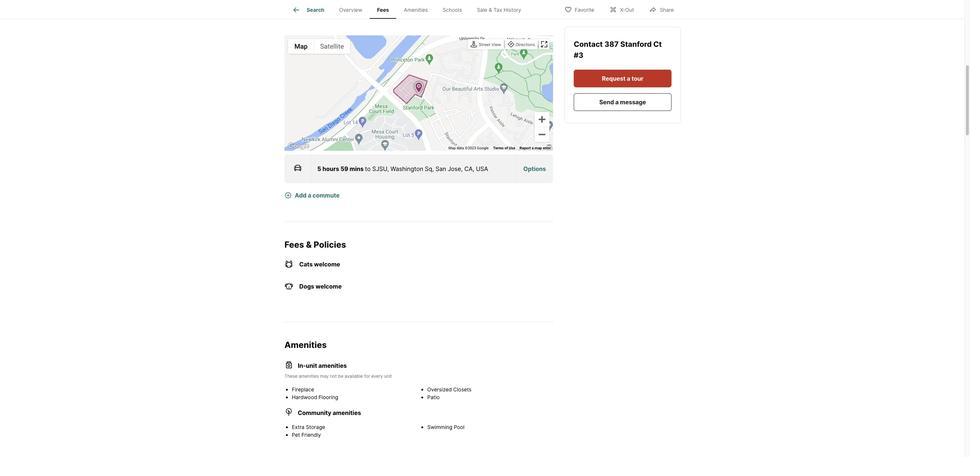 Task type: describe. For each thing, give the bounding box(es) containing it.
59
[[341, 165, 349, 173]]

policies
[[314, 240, 346, 250]]

a for tour
[[627, 75, 631, 82]]

san
[[436, 165, 446, 173]]

fireplace
[[292, 387, 314, 393]]

extra
[[292, 425, 305, 431]]

favorite button
[[559, 2, 601, 17]]

swimming pool
[[428, 425, 465, 431]]

directions button
[[506, 40, 537, 50]]

report
[[520, 146, 531, 150]]

add a commute button
[[285, 187, 352, 204]]

ca,
[[465, 165, 475, 173]]

dogs welcome
[[299, 283, 342, 290]]

directions
[[516, 42, 535, 47]]

stanford
[[621, 40, 652, 49]]

oversized
[[428, 387, 452, 393]]

cats
[[299, 261, 313, 268]]

extra storage pet friendly
[[292, 425, 325, 439]]

schools
[[443, 7, 462, 13]]

send a message
[[600, 99, 646, 106]]

1 horizontal spatial unit
[[384, 374, 392, 380]]

sale & tax history tab
[[470, 1, 529, 19]]

street view
[[479, 42, 501, 47]]

overview tab
[[332, 1, 370, 19]]

pet
[[292, 432, 300, 439]]

& for policies
[[306, 240, 312, 250]]

error
[[543, 146, 551, 150]]

x-
[[620, 6, 626, 13]]

add
[[295, 192, 307, 199]]

share
[[660, 6, 674, 13]]

tour
[[632, 75, 644, 82]]

request a tour
[[602, 75, 644, 82]]

google
[[477, 146, 489, 150]]

report a map error
[[520, 146, 551, 150]]

request
[[602, 75, 626, 82]]

fees for fees & policies
[[285, 240, 304, 250]]

terms of use link
[[493, 146, 516, 150]]

menu bar containing map
[[288, 39, 350, 54]]

fees tab
[[370, 1, 397, 19]]

fees for fees
[[377, 7, 389, 13]]

street
[[479, 42, 491, 47]]

map
[[535, 146, 542, 150]]

friendly
[[302, 432, 321, 439]]

favorite
[[575, 6, 595, 13]]

terms of use
[[493, 146, 516, 150]]

cats welcome
[[299, 261, 340, 268]]

0 horizontal spatial amenities
[[285, 340, 327, 351]]

community amenities
[[298, 410, 361, 417]]

sale
[[477, 7, 488, 13]]

mins
[[350, 165, 364, 173]]

available
[[345, 374, 363, 380]]

view
[[492, 42, 501, 47]]

hours
[[323, 165, 339, 173]]

hardwood
[[292, 395, 317, 401]]

every
[[371, 374, 383, 380]]

request a tour button
[[574, 70, 672, 88]]

map for map data ©2023 google
[[449, 146, 456, 150]]

welcome for cats welcome
[[314, 261, 340, 268]]

sale & tax history
[[477, 7, 522, 13]]

387
[[605, 40, 619, 49]]

share button
[[644, 2, 681, 17]]

to
[[365, 165, 371, 173]]



Task type: locate. For each thing, give the bounding box(es) containing it.
amenities inside tab
[[404, 7, 428, 13]]

&
[[489, 7, 492, 13], [306, 240, 312, 250]]

in-unit amenities
[[298, 363, 347, 370]]

1 vertical spatial unit
[[384, 374, 392, 380]]

0 horizontal spatial fees
[[285, 240, 304, 250]]

community
[[298, 410, 332, 417]]

map button
[[288, 39, 314, 54]]

0 horizontal spatial unit
[[306, 363, 317, 370]]

out
[[626, 6, 634, 13]]

#3
[[574, 51, 584, 60]]

1 vertical spatial amenities
[[285, 340, 327, 351]]

commute
[[313, 192, 340, 199]]

storage
[[306, 425, 325, 431]]

0 vertical spatial map
[[295, 43, 308, 50]]

menu bar
[[288, 39, 350, 54]]

data
[[457, 146, 464, 150]]

report a map error link
[[520, 146, 551, 150]]

5 hours 59 mins to sjsu, washington sq, san jose, ca, usa
[[318, 165, 488, 173]]

unit
[[306, 363, 317, 370], [384, 374, 392, 380]]

x-out button
[[604, 2, 641, 17]]

x-out
[[620, 6, 634, 13]]

& up cats
[[306, 240, 312, 250]]

map for map
[[295, 43, 308, 50]]

swimming
[[428, 425, 453, 431]]

overview
[[339, 7, 363, 13]]

these amenities may not be available for every unit
[[285, 374, 392, 380]]

fees
[[377, 7, 389, 13], [285, 240, 304, 250]]

amenities up the not
[[319, 363, 347, 370]]

©2023
[[465, 146, 476, 150]]

1 vertical spatial map
[[449, 146, 456, 150]]

dogs
[[299, 283, 314, 290]]

& left tax at the top right
[[489, 7, 492, 13]]

a
[[627, 75, 631, 82], [616, 99, 619, 106], [532, 146, 534, 150], [308, 192, 311, 199]]

ct
[[654, 40, 662, 49]]

amenities tab
[[397, 1, 436, 19]]

be
[[338, 374, 344, 380]]

welcome down policies
[[314, 261, 340, 268]]

0 vertical spatial amenities
[[319, 363, 347, 370]]

fees inside tab
[[377, 7, 389, 13]]

amenities right fees tab
[[404, 7, 428, 13]]

these
[[285, 374, 298, 380]]

tab list
[[285, 0, 535, 19]]

jose,
[[448, 165, 463, 173]]

for
[[364, 374, 370, 380]]

a right 'send'
[[616, 99, 619, 106]]

0 horizontal spatial map
[[295, 43, 308, 50]]

usa
[[476, 165, 488, 173]]

0 vertical spatial &
[[489, 7, 492, 13]]

may
[[320, 374, 329, 380]]

send a message button
[[574, 93, 672, 111]]

flooring
[[319, 395, 339, 401]]

google image
[[287, 141, 311, 151]]

oversized closets patio
[[428, 387, 472, 401]]

welcome right dogs
[[316, 283, 342, 290]]

welcome for dogs welcome
[[316, 283, 342, 290]]

of
[[505, 146, 508, 150]]

patio
[[428, 395, 440, 401]]

message
[[620, 99, 646, 106]]

a for commute
[[308, 192, 311, 199]]

fees & policies
[[285, 240, 346, 250]]

a for map
[[532, 146, 534, 150]]

fireplace hardwood flooring
[[292, 387, 339, 401]]

amenities down in-
[[299, 374, 319, 380]]

amenities for these
[[299, 374, 319, 380]]

1 vertical spatial welcome
[[316, 283, 342, 290]]

1 vertical spatial &
[[306, 240, 312, 250]]

schools tab
[[436, 1, 470, 19]]

1 vertical spatial fees
[[285, 240, 304, 250]]

map
[[295, 43, 308, 50], [449, 146, 456, 150]]

add a commute
[[295, 192, 340, 199]]

& inside tab
[[489, 7, 492, 13]]

tax
[[494, 7, 503, 13]]

0 vertical spatial fees
[[377, 7, 389, 13]]

amenities up in-
[[285, 340, 327, 351]]

a inside button
[[308, 192, 311, 199]]

satellite button
[[314, 39, 350, 54]]

a left tour
[[627, 75, 631, 82]]

1 horizontal spatial &
[[489, 7, 492, 13]]

map inside popup button
[[295, 43, 308, 50]]

fees up cats
[[285, 240, 304, 250]]

map left data
[[449, 146, 456, 150]]

5
[[318, 165, 321, 173]]

amenities for community
[[333, 410, 361, 417]]

in-
[[298, 363, 306, 370]]

sjsu,
[[373, 165, 389, 173]]

0 vertical spatial amenities
[[404, 7, 428, 13]]

sq,
[[425, 165, 434, 173]]

amenities
[[404, 7, 428, 13], [285, 340, 327, 351]]

387 stanford ct #3
[[574, 40, 662, 60]]

map data ©2023 google
[[449, 146, 489, 150]]

search link
[[292, 6, 325, 14]]

amenities down flooring
[[333, 410, 361, 417]]

history
[[504, 7, 522, 13]]

contact
[[574, 40, 605, 49]]

1 horizontal spatial map
[[449, 146, 456, 150]]

0 vertical spatial welcome
[[314, 261, 340, 268]]

0 vertical spatial unit
[[306, 363, 317, 370]]

fees right overview
[[377, 7, 389, 13]]

terms
[[493, 146, 504, 150]]

2 vertical spatial amenities
[[333, 410, 361, 417]]

tab list containing search
[[285, 0, 535, 19]]

not
[[330, 374, 337, 380]]

washington
[[391, 165, 424, 173]]

1 horizontal spatial fees
[[377, 7, 389, 13]]

1 vertical spatial amenities
[[299, 374, 319, 380]]

a left map
[[532, 146, 534, 150]]

map region
[[193, 0, 571, 170]]

a right add
[[308, 192, 311, 199]]

& for tax
[[489, 7, 492, 13]]

map left "satellite"
[[295, 43, 308, 50]]

search
[[307, 7, 325, 13]]

options
[[524, 165, 546, 173]]

options button
[[517, 156, 553, 182]]

a for message
[[616, 99, 619, 106]]

0 horizontal spatial &
[[306, 240, 312, 250]]

1 horizontal spatial amenities
[[404, 7, 428, 13]]

satellite
[[320, 43, 344, 50]]

street view button
[[469, 40, 503, 50]]

use
[[509, 146, 516, 150]]

pool
[[454, 425, 465, 431]]



Task type: vqa. For each thing, say whether or not it's contained in the screenshot.
USA
yes



